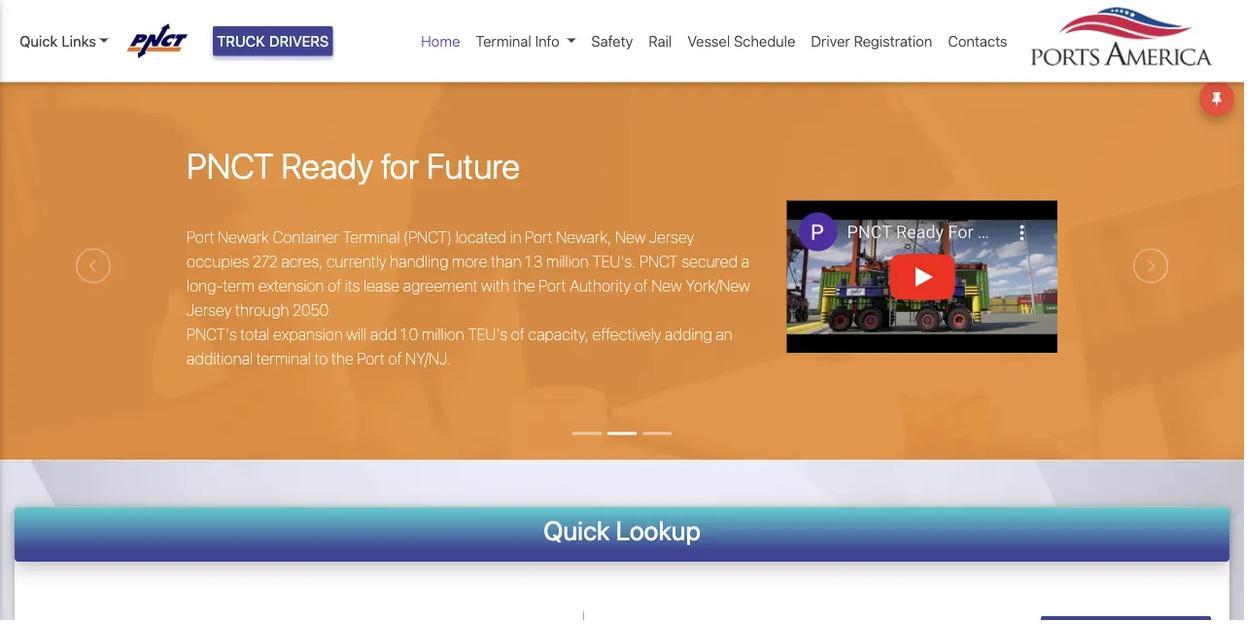 Task type: vqa. For each thing, say whether or not it's contained in the screenshot.
accepts
no



Task type: describe. For each thing, give the bounding box(es) containing it.
through
[[235, 301, 289, 320]]

extension
[[258, 277, 324, 295]]

an
[[716, 325, 733, 344]]

drivers
[[269, 33, 329, 50]]

1.3
[[525, 252, 543, 271]]

effectively
[[593, 325, 662, 344]]

of down add
[[388, 350, 402, 368]]

adding
[[665, 325, 712, 344]]

terminal info
[[476, 33, 560, 50]]

pnct ready for future
[[187, 144, 520, 186]]

terminal inside port newark container terminal (pnct) located in port newark, new jersey occupies 272 acres, currently handling more than 1.3 million teu's.                                 pnct secured a long-term extension of its lease agreement with the port authority of new york/new jersey through 2050. pnct's total expansion will add 1.0 million teu's of capacity,                                 effectively adding an additional terminal to the port of ny/nj.
[[343, 228, 400, 247]]

vessel
[[688, 33, 730, 50]]

quick for quick links
[[19, 33, 58, 50]]

port right in
[[525, 228, 553, 247]]

port newark container terminal (pnct) located in port newark, new jersey occupies 272 acres, currently handling more than 1.3 million teu's.                                 pnct secured a long-term extension of its lease agreement with the port authority of new york/new jersey through 2050. pnct's total expansion will add 1.0 million teu's of capacity,                                 effectively adding an additional terminal to the port of ny/nj.
[[187, 228, 751, 368]]

lookup
[[616, 515, 701, 546]]

secured
[[682, 252, 738, 271]]

lease
[[364, 277, 400, 295]]

pnct's
[[187, 325, 237, 344]]

pnct ready for future image
[[0, 72, 1245, 569]]

truck drivers link
[[213, 26, 333, 56]]

terminal info link
[[468, 22, 584, 60]]

links
[[62, 33, 96, 50]]

0 vertical spatial the
[[513, 277, 535, 295]]

currently
[[327, 252, 387, 271]]

1 vertical spatial jersey
[[187, 301, 232, 320]]

pnct inside port newark container terminal (pnct) located in port newark, new jersey occupies 272 acres, currently handling more than 1.3 million teu's.                                 pnct secured a long-term extension of its lease agreement with the port authority of new york/new jersey through 2050. pnct's total expansion will add 1.0 million teu's of capacity,                                 effectively adding an additional terminal to the port of ny/nj.
[[640, 252, 678, 271]]

1 horizontal spatial jersey
[[650, 228, 695, 247]]

info
[[535, 33, 560, 50]]

expansion
[[273, 325, 343, 344]]

port down 1.3
[[539, 277, 566, 295]]

vessel schedule link
[[680, 22, 804, 60]]

to
[[314, 350, 328, 368]]

located
[[456, 228, 507, 247]]

teu's
[[468, 325, 508, 344]]

in
[[510, 228, 522, 247]]

additional
[[187, 350, 253, 368]]

1.0
[[401, 325, 418, 344]]

safety
[[592, 33, 633, 50]]

of left its
[[328, 277, 341, 295]]

add
[[370, 325, 397, 344]]

its
[[345, 277, 360, 295]]

rail link
[[641, 22, 680, 60]]

will
[[347, 325, 367, 344]]

occupies
[[187, 252, 249, 271]]

future
[[427, 144, 520, 186]]

more
[[452, 252, 488, 271]]

of right teu's at the left of page
[[511, 325, 525, 344]]

0 vertical spatial terminal
[[476, 33, 532, 50]]

long-
[[187, 277, 223, 295]]

newark
[[218, 228, 269, 247]]

safety link
[[584, 22, 641, 60]]

a
[[742, 252, 750, 271]]

teu's.
[[592, 252, 636, 271]]



Task type: locate. For each thing, give the bounding box(es) containing it.
the
[[513, 277, 535, 295], [331, 350, 354, 368]]

quick left lookup
[[544, 515, 610, 546]]

vessel schedule
[[688, 33, 796, 50]]

ready
[[281, 144, 374, 186]]

for
[[381, 144, 419, 186]]

container
[[273, 228, 339, 247]]

terminal up currently
[[343, 228, 400, 247]]

0 horizontal spatial new
[[615, 228, 646, 247]]

(pnct)
[[404, 228, 452, 247]]

pnct right teu's.
[[640, 252, 678, 271]]

authority
[[570, 277, 631, 295]]

than
[[491, 252, 522, 271]]

handling
[[390, 252, 449, 271]]

of
[[328, 277, 341, 295], [635, 277, 648, 295], [511, 325, 525, 344], [388, 350, 402, 368]]

2050.
[[293, 301, 332, 320]]

1 vertical spatial million
[[422, 325, 465, 344]]

port
[[187, 228, 214, 247], [525, 228, 553, 247], [539, 277, 566, 295], [357, 350, 385, 368]]

1 horizontal spatial the
[[513, 277, 535, 295]]

home link
[[413, 22, 468, 60]]

new
[[615, 228, 646, 247], [652, 277, 682, 295]]

ny/nj.
[[406, 350, 451, 368]]

quick links link
[[19, 30, 109, 52]]

truck
[[217, 33, 265, 50]]

port up occupies
[[187, 228, 214, 247]]

registration
[[854, 33, 933, 50]]

the right "to" on the bottom of the page
[[331, 350, 354, 368]]

quick for quick lookup
[[544, 515, 610, 546]]

0 horizontal spatial the
[[331, 350, 354, 368]]

0 horizontal spatial pnct
[[187, 144, 274, 186]]

quick
[[19, 33, 58, 50], [544, 515, 610, 546]]

quick lookup
[[544, 515, 701, 546]]

1 vertical spatial the
[[331, 350, 354, 368]]

0 vertical spatial jersey
[[650, 228, 695, 247]]

1 vertical spatial pnct
[[640, 252, 678, 271]]

terminal left info
[[476, 33, 532, 50]]

1 vertical spatial quick
[[544, 515, 610, 546]]

pnct up the newark
[[187, 144, 274, 186]]

1 horizontal spatial million
[[546, 252, 589, 271]]

jersey
[[650, 228, 695, 247], [187, 301, 232, 320]]

0 horizontal spatial quick
[[19, 33, 58, 50]]

driver
[[811, 33, 851, 50]]

jersey up secured
[[650, 228, 695, 247]]

agreement
[[403, 277, 478, 295]]

acres,
[[281, 252, 323, 271]]

None text field
[[86, 611, 408, 621], [584, 611, 1006, 621], [86, 611, 408, 621], [584, 611, 1006, 621]]

new down secured
[[652, 277, 682, 295]]

driver registration
[[811, 33, 933, 50]]

new up teu's.
[[615, 228, 646, 247]]

truck drivers
[[217, 33, 329, 50]]

1 horizontal spatial quick
[[544, 515, 610, 546]]

driver registration link
[[804, 22, 941, 60]]

of down teu's.
[[635, 277, 648, 295]]

0 vertical spatial quick
[[19, 33, 58, 50]]

million down newark, at the left top of page
[[546, 252, 589, 271]]

term
[[223, 277, 255, 295]]

quick left links
[[19, 33, 58, 50]]

million
[[546, 252, 589, 271], [422, 325, 465, 344]]

1 horizontal spatial pnct
[[640, 252, 678, 271]]

1 vertical spatial new
[[652, 277, 682, 295]]

with
[[482, 277, 509, 295]]

0 horizontal spatial terminal
[[343, 228, 400, 247]]

terminal
[[476, 33, 532, 50], [343, 228, 400, 247]]

0 vertical spatial million
[[546, 252, 589, 271]]

0 horizontal spatial jersey
[[187, 301, 232, 320]]

contacts
[[948, 33, 1008, 50]]

york/new
[[686, 277, 751, 295]]

home
[[421, 33, 460, 50]]

million up ny/nj.
[[422, 325, 465, 344]]

pnct
[[187, 144, 274, 186], [640, 252, 678, 271]]

0 vertical spatial new
[[615, 228, 646, 247]]

0 vertical spatial pnct
[[187, 144, 274, 186]]

schedule
[[734, 33, 796, 50]]

quick links
[[19, 33, 96, 50]]

terminal
[[256, 350, 311, 368]]

newark,
[[557, 228, 612, 247]]

rail
[[649, 33, 672, 50]]

1 horizontal spatial terminal
[[476, 33, 532, 50]]

272
[[253, 252, 278, 271]]

0 horizontal spatial million
[[422, 325, 465, 344]]

total
[[240, 325, 270, 344]]

1 vertical spatial terminal
[[343, 228, 400, 247]]

jersey up pnct's
[[187, 301, 232, 320]]

contacts link
[[941, 22, 1016, 60]]

the down 1.3
[[513, 277, 535, 295]]

capacity,
[[528, 325, 589, 344]]

1 horizontal spatial new
[[652, 277, 682, 295]]

port down add
[[357, 350, 385, 368]]



